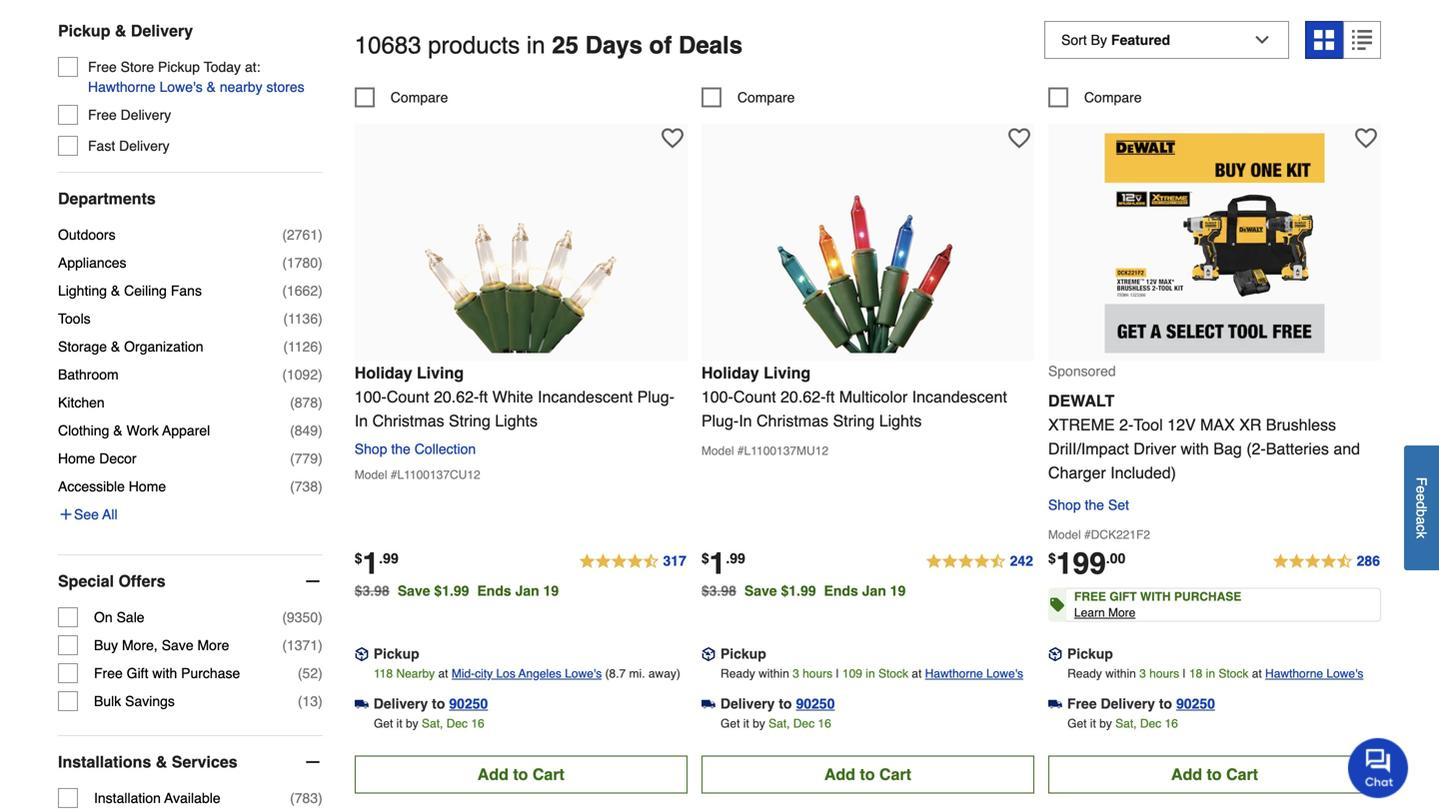 Task type: describe. For each thing, give the bounding box(es) containing it.
was price $3.98 element for 242
[[702, 578, 745, 599]]

all
[[102, 507, 118, 523]]

store
[[121, 59, 154, 75]]

9350
[[287, 610, 318, 626]]

compare for 1001813154 element
[[738, 90, 795, 106]]

( 1371 )
[[282, 638, 323, 654]]

1 add to cart from the left
[[478, 766, 565, 784]]

779
[[295, 451, 318, 467]]

19 for 242
[[890, 583, 906, 599]]

stores
[[266, 79, 305, 95]]

in for free delivery to
[[1206, 667, 1216, 681]]

20.62- for white
[[434, 388, 479, 406]]

stock for free delivery to 90250
[[1219, 667, 1249, 681]]

16 for ready within 3 hours | 109 in stock at hawthorne lowe's
[[818, 717, 832, 731]]

xr
[[1240, 416, 1262, 434]]

los
[[496, 667, 516, 681]]

departments element
[[58, 189, 323, 209]]

118
[[374, 667, 393, 681]]

mid-city los angeles lowe's button
[[452, 664, 602, 684]]

242 button
[[925, 550, 1035, 574]]

lights for white
[[495, 412, 538, 430]]

) for ( 1662 )
[[318, 283, 323, 299]]

1 horizontal spatial home
[[129, 479, 166, 495]]

( 1092 )
[[282, 367, 323, 383]]

ready within 3 hours | 109 in stock at hawthorne lowe's
[[721, 667, 1024, 681]]

more inside free gift with purchase learn more
[[1109, 606, 1136, 620]]

ends jan 19 element for 242
[[824, 583, 914, 599]]

k
[[1414, 532, 1430, 539]]

plus image
[[58, 507, 74, 523]]

shop the collection link
[[355, 441, 484, 457]]

holiday living 100-count 20.62-ft multicolor incandescent plug-in christmas string lights
[[702, 364, 1008, 430]]

fast delivery
[[88, 138, 170, 154]]

ft for white
[[479, 388, 488, 406]]

truck filled image for ready within
[[702, 698, 716, 712]]

get it by sat, dec 16 for ready within 3 hours | 18 in stock at hawthorne lowe's
[[1068, 717, 1178, 731]]

shop the set
[[1049, 497, 1130, 513]]

organization
[[124, 339, 203, 355]]

free delivery
[[88, 107, 171, 123]]

white
[[493, 388, 533, 406]]

13
[[302, 694, 318, 710]]

christmas for white
[[372, 412, 444, 430]]

pickup up free delivery
[[58, 21, 110, 40]]

count for 100-count 20.62-ft multicolor incandescent plug-in christmas string lights
[[734, 388, 776, 406]]

( 9350 )
[[282, 610, 323, 626]]

on sale
[[94, 610, 145, 626]]

286 button
[[1272, 550, 1382, 574]]

( 52 )
[[298, 666, 323, 682]]

$ for 317
[[355, 551, 362, 567]]

truck filled image for 118 nearby
[[355, 698, 369, 712]]

days
[[585, 31, 643, 59]]

1 e from the top
[[1414, 486, 1430, 494]]

1 for 317
[[362, 547, 379, 581]]

lighting
[[58, 283, 107, 299]]

installations & services
[[58, 753, 238, 772]]

$3.98 for 242
[[702, 583, 737, 599]]

home decor
[[58, 451, 137, 467]]

dewalt xtreme 2-tool 12v max xr brushless drili/impact driver with bag (2-batteries and charger included)
[[1049, 392, 1361, 482]]

( for 783
[[290, 791, 295, 807]]

( for 1780
[[282, 255, 287, 271]]

4.5 stars image for '286' button
[[1272, 550, 1382, 574]]

| for to
[[1183, 667, 1186, 681]]

city
[[475, 667, 493, 681]]

save for 317
[[398, 583, 430, 599]]

( 779 )
[[290, 451, 323, 467]]

( 878 )
[[290, 395, 323, 411]]

1 90250 button from the left
[[449, 694, 488, 714]]

list view image
[[1353, 30, 1373, 50]]

12v
[[1168, 416, 1196, 434]]

kitchen
[[58, 395, 105, 411]]

3 add to cart from the left
[[1172, 766, 1259, 784]]

get for ready within 3 hours | 18 in stock at hawthorne lowe's
[[1068, 717, 1087, 731]]

savings
[[125, 694, 175, 710]]

free gift with purchase learn more
[[1075, 590, 1242, 620]]

1136
[[288, 311, 318, 327]]

1 at from the left
[[438, 667, 448, 681]]

installations & services button
[[58, 737, 323, 789]]

pickup for free pickup icon
[[1068, 646, 1113, 662]]

c
[[1414, 525, 1430, 532]]

0 horizontal spatial save
[[162, 638, 194, 654]]

2 cart from the left
[[880, 766, 912, 784]]

model # l1100137cu12
[[355, 468, 481, 482]]

in for delivery to
[[866, 667, 875, 681]]

( for 738
[[290, 479, 295, 495]]

878
[[295, 395, 318, 411]]

grid view image
[[1315, 30, 1335, 50]]

1 sat, from the left
[[422, 717, 443, 731]]

( for 1126
[[283, 339, 288, 355]]

gift
[[1110, 590, 1137, 604]]

) for ( 738 )
[[318, 479, 323, 495]]

incandescent for multicolor
[[912, 388, 1008, 406]]

317
[[663, 553, 687, 569]]

$3.98 for 317
[[355, 583, 390, 599]]

bulk savings
[[94, 694, 175, 710]]

angeles
[[519, 667, 562, 681]]

1 cart from the left
[[533, 766, 565, 784]]

hawthorne for free
[[1266, 667, 1324, 681]]

$ for 242
[[702, 551, 709, 567]]

100- for 100-count 20.62-ft multicolor incandescent plug-in christmas string lights
[[702, 388, 734, 406]]

( for 9350
[[282, 610, 287, 626]]

$3.98 save $1.99 ends jan 19 for 242
[[702, 583, 906, 599]]

decor
[[99, 451, 137, 467]]

2 heart outline image from the left
[[1355, 128, 1377, 150]]

free delivery to 90250
[[1068, 696, 1216, 712]]

pickup image
[[702, 648, 716, 662]]

dck221f2
[[1091, 528, 1151, 542]]

) for ( 52 )
[[318, 666, 323, 682]]

.99 for 242
[[726, 551, 746, 567]]

holiday living 100-count 20.62-ft multicolor incandescent plug-in christmas string lights image
[[758, 134, 978, 353]]

hawthorne for delivery
[[925, 667, 983, 681]]

ready for free
[[1068, 667, 1102, 681]]

minus image
[[303, 572, 323, 592]]

with
[[1141, 590, 1171, 604]]

storage & organization
[[58, 339, 203, 355]]

2761
[[287, 227, 318, 243]]

in for 100-count 20.62-ft white incandescent plug- in christmas string lights
[[355, 412, 368, 430]]

1 16 from the left
[[471, 717, 485, 731]]

( 1662 )
[[282, 283, 323, 299]]

model for model # dck221f2
[[1049, 528, 1081, 542]]

clothing & work apparel
[[58, 423, 210, 439]]

actual price $1.99 element for 317
[[355, 547, 399, 581]]

) for ( 779 )
[[318, 451, 323, 467]]

l1100137mu12
[[744, 444, 829, 458]]

( for 849
[[290, 423, 295, 439]]

shop for shop the collection
[[355, 441, 387, 457]]

f e e d b a c k
[[1414, 477, 1430, 539]]

purchase
[[1175, 590, 1242, 604]]

( for 52
[[298, 666, 302, 682]]

2 add to cart button from the left
[[702, 756, 1035, 794]]

0 horizontal spatial home
[[58, 451, 95, 467]]

available
[[164, 791, 221, 807]]

dec for ready within 3 hours | 109 in stock at hawthorne lowe's
[[794, 717, 815, 731]]

sat, for ready within 3 hours | 109 in stock at hawthorne lowe's
[[769, 717, 790, 731]]

1 add to cart button from the left
[[355, 756, 688, 794]]

lights for multicolor
[[879, 412, 922, 430]]

driver
[[1134, 440, 1177, 458]]

accessible home
[[58, 479, 166, 495]]

in for 100-count 20.62-ft multicolor incandescent plug-in christmas string lights
[[739, 412, 752, 430]]

$1.99 for 242
[[781, 583, 816, 599]]

storage
[[58, 339, 107, 355]]

special offers
[[58, 572, 166, 591]]

set
[[1109, 497, 1130, 513]]

109
[[843, 667, 863, 681]]

see all button
[[58, 505, 118, 525]]

string for white
[[449, 412, 491, 430]]

hours for to
[[1150, 667, 1180, 681]]

get for ready within 3 hours | 109 in stock at hawthorne lowe's
[[721, 717, 740, 731]]

truck filled image
[[1049, 698, 1063, 712]]

holiday living 100-count 20.62-ft white incandescent plug-in christmas string lights image
[[411, 134, 631, 353]]

$ for 286
[[1049, 551, 1056, 567]]

hawthorne lowe's button for free delivery to 90250
[[1266, 664, 1364, 684]]

free right truck filled icon
[[1068, 696, 1097, 712]]

) for ( 9350 )
[[318, 610, 323, 626]]

1 get from the left
[[374, 717, 393, 731]]

purchase
[[181, 666, 240, 682]]

0 horizontal spatial in
[[527, 31, 545, 59]]

pickup for delivery's pickup icon
[[374, 646, 420, 662]]

the for collection
[[391, 441, 411, 457]]

b
[[1414, 509, 1430, 517]]

bag
[[1214, 440, 1242, 458]]

see all
[[74, 507, 118, 523]]

a
[[1414, 517, 1430, 525]]

( 13 )
[[298, 694, 323, 710]]

installations
[[58, 753, 151, 772]]

pickup image for free
[[1049, 648, 1063, 662]]

fast
[[88, 138, 115, 154]]

90250 for ready within
[[796, 696, 835, 712]]

pickup & delivery
[[58, 21, 193, 40]]

1001813154 element
[[702, 88, 795, 108]]

nearby
[[220, 79, 263, 95]]

services
[[172, 753, 238, 772]]



Task type: locate. For each thing, give the bounding box(es) containing it.
( for 878
[[290, 395, 295, 411]]

2 .99 from the left
[[726, 551, 746, 567]]

2 horizontal spatial cart
[[1227, 766, 1259, 784]]

0 horizontal spatial heart outline image
[[662, 128, 684, 150]]

actual price $1.99 element
[[355, 547, 399, 581], [702, 547, 746, 581]]

free up 'bulk' on the bottom left of page
[[94, 666, 123, 682]]

in inside holiday living 100-count 20.62-ft multicolor incandescent plug-in christmas string lights
[[739, 412, 752, 430]]

2-
[[1120, 416, 1134, 434]]

2 within from the left
[[1106, 667, 1136, 681]]

0 horizontal spatial within
[[759, 667, 790, 681]]

was price $3.98 element
[[355, 578, 398, 599], [702, 578, 745, 599]]

1 vertical spatial shop
[[1049, 497, 1081, 513]]

home down 'clothing'
[[58, 451, 95, 467]]

in inside holiday living 100-count 20.62-ft white incandescent plug- in christmas string lights
[[355, 412, 368, 430]]

1 horizontal spatial it
[[744, 717, 750, 731]]

lowe's
[[160, 79, 203, 95], [565, 667, 602, 681], [987, 667, 1024, 681], [1327, 667, 1364, 681]]

1 horizontal spatial with
[[1181, 440, 1209, 458]]

1 horizontal spatial shop
[[1049, 497, 1081, 513]]

2 add to cart from the left
[[825, 766, 912, 784]]

2 $3.98 from the left
[[702, 583, 737, 599]]

3 get it by sat, dec 16 from the left
[[1068, 717, 1178, 731]]

count for 100-count 20.62-ft white incandescent plug- in christmas string lights
[[387, 388, 429, 406]]

19 up ready within 3 hours | 109 in stock at hawthorne lowe's
[[890, 583, 906, 599]]

2 get it by sat, dec 16 from the left
[[721, 717, 832, 731]]

learn
[[1075, 606, 1105, 620]]

mi.
[[629, 667, 645, 681]]

plug- inside holiday living 100-count 20.62-ft white incandescent plug- in christmas string lights
[[637, 388, 675, 406]]

| left 109 on the right of the page
[[836, 667, 839, 681]]

e
[[1414, 486, 1430, 494], [1414, 494, 1430, 502]]

0 vertical spatial more
[[1109, 606, 1136, 620]]

10 ) from the top
[[318, 479, 323, 495]]

1 90250 from the left
[[449, 696, 488, 712]]

) for ( 1126 )
[[318, 339, 323, 355]]

2 horizontal spatial add
[[1172, 766, 1203, 784]]

outdoors
[[58, 227, 116, 243]]

$
[[355, 551, 362, 567], [702, 551, 709, 567], [1049, 551, 1056, 567]]

home
[[58, 451, 95, 467], [129, 479, 166, 495]]

15 ) from the top
[[318, 791, 323, 807]]

1 by from the left
[[406, 717, 419, 731]]

xtreme
[[1049, 416, 1115, 434]]

away)
[[649, 667, 681, 681]]

was price $3.98 element for 317
[[355, 578, 398, 599]]

4 ) from the top
[[318, 311, 323, 327]]

2 horizontal spatial sat,
[[1116, 717, 1137, 731]]

& inside the hawthorne lowe's & nearby stores button
[[207, 79, 216, 95]]

1 horizontal spatial count
[[734, 388, 776, 406]]

ends up 109 on the right of the page
[[824, 583, 858, 599]]

ready for delivery
[[721, 667, 756, 681]]

( 849 )
[[290, 423, 323, 439]]

0 horizontal spatial get
[[374, 717, 393, 731]]

1780
[[287, 255, 318, 271]]

90250 down 18
[[1177, 696, 1216, 712]]

incandescent for white
[[538, 388, 633, 406]]

0 horizontal spatial .99
[[379, 551, 399, 567]]

3 for to
[[793, 667, 800, 681]]

1 horizontal spatial incandescent
[[912, 388, 1008, 406]]

bulk
[[94, 694, 121, 710]]

11 ) from the top
[[318, 610, 323, 626]]

shop for shop the set
[[1049, 497, 1081, 513]]

free for free gift with purchase
[[94, 666, 123, 682]]

1 ready from the left
[[721, 667, 756, 681]]

0 vertical spatial shop
[[355, 441, 387, 457]]

$ 1 .99 right minus image
[[355, 547, 399, 581]]

( for 1662
[[282, 283, 287, 299]]

1 horizontal spatial pickup image
[[1049, 648, 1063, 662]]

) for ( 13 )
[[318, 694, 323, 710]]

in right ( 849 )
[[355, 412, 368, 430]]

) for ( 1136 )
[[318, 311, 323, 327]]

the up model # l1100137cu12 in the bottom of the page
[[391, 441, 411, 457]]

$1.99 for 317
[[434, 583, 469, 599]]

1000981080 element
[[1049, 88, 1142, 108]]

2 it from the left
[[744, 717, 750, 731]]

1 vertical spatial plug-
[[702, 412, 739, 430]]

truck filled image down pickup image on the bottom of the page
[[702, 698, 716, 712]]

$ 199 .00
[[1049, 547, 1126, 581]]

living inside holiday living 100-count 20.62-ft multicolor incandescent plug-in christmas string lights
[[764, 364, 811, 382]]

at right 109 on the right of the page
[[912, 667, 922, 681]]

at for delivery to
[[912, 667, 922, 681]]

compare inside 1001813154 element
[[738, 90, 795, 106]]

( for 2761
[[282, 227, 287, 243]]

string down multicolor
[[833, 412, 875, 430]]

2 e from the top
[[1414, 494, 1430, 502]]

# for l1100137mu12
[[738, 444, 744, 458]]

2 4.5 stars image from the left
[[925, 550, 1035, 574]]

$3.98 save $1.99 ends jan 19 up 109 on the right of the page
[[702, 583, 906, 599]]

1 horizontal spatial 90250 button
[[796, 694, 835, 714]]

incandescent right multicolor
[[912, 388, 1008, 406]]

compare for 1000981080 element at the top right of the page
[[1085, 90, 1142, 106]]

included)
[[1111, 464, 1177, 482]]

0 horizontal spatial delivery to 90250
[[374, 696, 488, 712]]

2 horizontal spatial 90250 button
[[1177, 694, 1216, 714]]

1 heart outline image from the left
[[662, 128, 684, 150]]

1 horizontal spatial save
[[398, 583, 430, 599]]

3 90250 from the left
[[1177, 696, 1216, 712]]

lights down "white"
[[495, 412, 538, 430]]

compare
[[391, 90, 448, 106], [738, 90, 795, 106], [1085, 90, 1142, 106]]

holiday living 100-count 20.62-ft white incandescent plug- in christmas string lights
[[355, 364, 675, 430]]

3 for delivery
[[1140, 667, 1146, 681]]

living up collection
[[417, 364, 464, 382]]

1 horizontal spatial 4.5 stars image
[[925, 550, 1035, 574]]

model # l1100137mu12
[[702, 444, 829, 458]]

pickup
[[58, 21, 110, 40], [158, 59, 200, 75], [374, 646, 420, 662], [721, 646, 767, 662], [1068, 646, 1113, 662]]

1
[[362, 547, 379, 581], [709, 547, 726, 581]]

2 16 from the left
[[818, 717, 832, 731]]

783
[[295, 791, 318, 807]]

1126
[[288, 339, 318, 355]]

100- inside holiday living 100-count 20.62-ft white incandescent plug- in christmas string lights
[[355, 388, 387, 406]]

count up shop the collection
[[387, 388, 429, 406]]

learn more button
[[1075, 605, 1136, 621], [1075, 605, 1136, 621]]

0 horizontal spatial stock
[[879, 667, 909, 681]]

clothing
[[58, 423, 109, 439]]

model up 199
[[1049, 528, 1081, 542]]

1 jan from the left
[[515, 583, 540, 599]]

90250 down mid-
[[449, 696, 488, 712]]

) up 13
[[318, 666, 323, 682]]

christmas inside holiday living 100-count 20.62-ft white incandescent plug- in christmas string lights
[[372, 412, 444, 430]]

2 horizontal spatial get
[[1068, 717, 1087, 731]]

1 horizontal spatial living
[[764, 364, 811, 382]]

ready right away)
[[721, 667, 756, 681]]

dewalt xtreme 2-tool 12v max xr brushless drili/impact driver with bag (2-batteries and charger included) image
[[1105, 134, 1325, 353]]

1 horizontal spatial $ 1 .99
[[702, 547, 746, 581]]

)
[[318, 227, 323, 243], [318, 255, 323, 271], [318, 283, 323, 299], [318, 311, 323, 327], [318, 339, 323, 355], [318, 367, 323, 383], [318, 395, 323, 411], [318, 423, 323, 439], [318, 451, 323, 467], [318, 479, 323, 495], [318, 610, 323, 626], [318, 638, 323, 654], [318, 666, 323, 682], [318, 694, 323, 710], [318, 791, 323, 807]]

) for ( 1092 )
[[318, 367, 323, 383]]

$ 1 .99 for 242
[[702, 547, 746, 581]]

dec down mid-
[[447, 717, 468, 731]]

lowe's inside button
[[160, 79, 203, 95]]

pickup down learn
[[1068, 646, 1113, 662]]

1 ) from the top
[[318, 227, 323, 243]]

add for second add to cart button from the right
[[825, 766, 856, 784]]

$3.98 up pickup image on the bottom of the page
[[702, 583, 737, 599]]

1 it from the left
[[397, 717, 403, 731]]

free for free store pickup today at:
[[88, 59, 117, 75]]

string up collection
[[449, 412, 491, 430]]

( 1136 )
[[283, 311, 323, 327]]

90250 for 118 nearby
[[449, 696, 488, 712]]

ft inside holiday living 100-count 20.62-ft multicolor incandescent plug-in christmas string lights
[[826, 388, 835, 406]]

14 ) from the top
[[318, 694, 323, 710]]

2 ft from the left
[[826, 388, 835, 406]]

90250 button down 18
[[1177, 694, 1216, 714]]

plug- for 100-count 20.62-ft multicolor incandescent plug-in christmas string lights
[[702, 412, 739, 430]]

3 left 109 on the right of the page
[[793, 667, 800, 681]]

bathroom
[[58, 367, 119, 383]]

within up free delivery to 90250
[[1106, 667, 1136, 681]]

1 stock from the left
[[879, 667, 909, 681]]

1 vertical spatial with
[[152, 666, 177, 682]]

see
[[74, 507, 99, 523]]

add to cart
[[478, 766, 565, 784], [825, 766, 912, 784], [1172, 766, 1259, 784]]

0 horizontal spatial hawthorne lowe's button
[[925, 664, 1024, 684]]

1 christmas from the left
[[372, 412, 444, 430]]

1 horizontal spatial compare
[[738, 90, 795, 106]]

4.5 stars image containing 286
[[1272, 550, 1382, 574]]

dewalt
[[1049, 392, 1115, 410]]

) down the ( 779 )
[[318, 479, 323, 495]]

2 ) from the top
[[318, 255, 323, 271]]

2 truck filled image from the left
[[702, 698, 716, 712]]

ready within 3 hours | 18 in stock at hawthorne lowe's
[[1068, 667, 1364, 681]]

1 vertical spatial more
[[197, 638, 229, 654]]

shop
[[355, 441, 387, 457], [1049, 497, 1081, 513]]

f
[[1414, 477, 1430, 486]]

1 horizontal spatial was price $3.98 element
[[702, 578, 745, 599]]

model left l1100137mu12
[[702, 444, 734, 458]]

at:
[[245, 59, 260, 75]]

4.5 stars image containing 317
[[578, 550, 688, 574]]

0 vertical spatial model
[[702, 444, 734, 458]]

90250 button
[[449, 694, 488, 714], [796, 694, 835, 714], [1177, 694, 1216, 714]]

( 2761 )
[[282, 227, 323, 243]]

by
[[406, 717, 419, 731], [753, 717, 766, 731], [1100, 717, 1112, 731]]

hawthorne inside button
[[88, 79, 156, 95]]

sponsored
[[1049, 363, 1116, 379]]

3 90250 button from the left
[[1177, 694, 1216, 714]]

incandescent inside holiday living 100-count 20.62-ft white incandescent plug- in christmas string lights
[[538, 388, 633, 406]]

52
[[302, 666, 318, 682]]

free for free delivery
[[88, 107, 117, 123]]

lights inside holiday living 100-count 20.62-ft white incandescent plug- in christmas string lights
[[495, 412, 538, 430]]

1 horizontal spatial add to cart
[[825, 766, 912, 784]]

100- for 100-count 20.62-ft white incandescent plug- in christmas string lights
[[355, 388, 387, 406]]

1 horizontal spatial sat,
[[769, 717, 790, 731]]

actual price $199.00 element
[[1049, 547, 1126, 581]]

0 horizontal spatial hawthorne
[[88, 79, 156, 95]]

lights inside holiday living 100-count 20.62-ft multicolor incandescent plug-in christmas string lights
[[879, 412, 922, 430]]

0 horizontal spatial ends jan 19 element
[[477, 583, 567, 599]]

jan up ready within 3 hours | 109 in stock at hawthorne lowe's
[[862, 583, 886, 599]]

free left store
[[88, 59, 117, 75]]

2 90250 button from the left
[[796, 694, 835, 714]]

2 100- from the left
[[702, 388, 734, 406]]

16 down ready within 3 hours | 109 in stock at hawthorne lowe's
[[818, 717, 832, 731]]

3 16 from the left
[[1165, 717, 1178, 731]]

work
[[126, 423, 159, 439]]

1 horizontal spatial 1
[[709, 547, 726, 581]]

1 4.5 stars image from the left
[[578, 550, 688, 574]]

jan for 242
[[862, 583, 886, 599]]

& right storage
[[111, 339, 120, 355]]

0 horizontal spatial string
[[449, 412, 491, 430]]

2 $ from the left
[[702, 551, 709, 567]]

0 horizontal spatial #
[[391, 468, 397, 482]]

1 in from the left
[[355, 412, 368, 430]]

10683
[[355, 31, 421, 59]]

& inside installations & services button
[[156, 753, 167, 772]]

.99 right '317'
[[726, 551, 746, 567]]

holiday inside holiday living 100-count 20.62-ft multicolor incandescent plug-in christmas string lights
[[702, 364, 759, 382]]

sat, for ready within 3 hours | 18 in stock at hawthorne lowe's
[[1116, 717, 1137, 731]]

more up purchase
[[197, 638, 229, 654]]

pickup up 118
[[374, 646, 420, 662]]

pickup image right ( 1371 )
[[355, 648, 369, 662]]

0 horizontal spatial in
[[355, 412, 368, 430]]

plug-
[[637, 388, 675, 406], [702, 412, 739, 430]]

home down decor
[[129, 479, 166, 495]]

4.5 stars image for 317 "button"
[[578, 550, 688, 574]]

1 get it by sat, dec 16 from the left
[[374, 717, 485, 731]]

16 for ready within 3 hours | 18 in stock at hawthorne lowe's
[[1165, 717, 1178, 731]]

1 horizontal spatial 20.62-
[[781, 388, 826, 406]]

& left ceiling
[[111, 283, 120, 299]]

1 horizontal spatial string
[[833, 412, 875, 430]]

2 horizontal spatial $
[[1049, 551, 1056, 567]]

with down 12v
[[1181, 440, 1209, 458]]

at left mid-
[[438, 667, 448, 681]]

installation available
[[94, 791, 221, 807]]

0 horizontal spatial holiday
[[355, 364, 412, 382]]

jan for 317
[[515, 583, 540, 599]]

100- inside holiday living 100-count 20.62-ft multicolor incandescent plug-in christmas string lights
[[702, 388, 734, 406]]

incandescent inside holiday living 100-count 20.62-ft multicolor incandescent plug-in christmas string lights
[[912, 388, 1008, 406]]

) up ( 1126 )
[[318, 311, 323, 327]]

& for services
[[156, 753, 167, 772]]

ends
[[477, 583, 512, 599], [824, 583, 858, 599]]

count up model # l1100137mu12
[[734, 388, 776, 406]]

living up l1100137mu12
[[764, 364, 811, 382]]

0 vertical spatial with
[[1181, 440, 1209, 458]]

pickup image for delivery
[[355, 648, 369, 662]]

1 horizontal spatial get
[[721, 717, 740, 731]]

ends jan 19 element for 317
[[477, 583, 567, 599]]

) down minus icon
[[318, 791, 323, 807]]

0 horizontal spatial incandescent
[[538, 388, 633, 406]]

string inside holiday living 100-count 20.62-ft white incandescent plug- in christmas string lights
[[449, 412, 491, 430]]

chat invite button image
[[1349, 738, 1410, 799]]

3 dec from the left
[[1140, 717, 1162, 731]]

2 20.62- from the left
[[781, 388, 826, 406]]

1 horizontal spatial christmas
[[757, 412, 829, 430]]

) down the 849 in the bottom of the page
[[318, 451, 323, 467]]

2 actual price $1.99 element from the left
[[702, 547, 746, 581]]

1 horizontal spatial $
[[702, 551, 709, 567]]

# for dck221f2
[[1085, 528, 1091, 542]]

0 horizontal spatial the
[[391, 441, 411, 457]]

minus image
[[303, 753, 323, 773]]

hawthorne lowe's button for delivery to 90250
[[925, 664, 1024, 684]]

drili/impact
[[1049, 440, 1129, 458]]

living for white
[[417, 364, 464, 382]]

1092
[[287, 367, 318, 383]]

christmas inside holiday living 100-count 20.62-ft multicolor incandescent plug-in christmas string lights
[[757, 412, 829, 430]]

2 horizontal spatial by
[[1100, 717, 1112, 731]]

3 at from the left
[[1252, 667, 1262, 681]]

1 horizontal spatial ready
[[1068, 667, 1102, 681]]

) for ( 849 )
[[318, 423, 323, 439]]

3 get from the left
[[1068, 717, 1087, 731]]

4.5 stars image
[[578, 550, 688, 574], [925, 550, 1035, 574], [1272, 550, 1382, 574]]

0 horizontal spatial ends
[[477, 583, 512, 599]]

1 horizontal spatial dec
[[794, 717, 815, 731]]

count inside holiday living 100-count 20.62-ft white incandescent plug- in christmas string lights
[[387, 388, 429, 406]]

2 pickup image from the left
[[1049, 648, 1063, 662]]

0 horizontal spatial truck filled image
[[355, 698, 369, 712]]

1 horizontal spatial in
[[866, 667, 875, 681]]

to
[[432, 696, 445, 712], [779, 696, 792, 712], [1159, 696, 1173, 712], [513, 766, 528, 784], [860, 766, 875, 784], [1207, 766, 1222, 784]]

1 $3.98 from the left
[[355, 583, 390, 599]]

holiday for holiday living 100-count 20.62-ft multicolor incandescent plug-in christmas string lights
[[702, 364, 759, 382]]

( 783 )
[[290, 791, 323, 807]]

compare inside 1000981080 element
[[1085, 90, 1142, 106]]

20.62- up l1100137mu12
[[781, 388, 826, 406]]

0 horizontal spatial $
[[355, 551, 362, 567]]

tag filled image
[[1051, 591, 1065, 619]]

2 vertical spatial #
[[1085, 528, 1091, 542]]

products
[[428, 31, 520, 59]]

20.62- inside holiday living 100-count 20.62-ft white incandescent plug- in christmas string lights
[[434, 388, 479, 406]]

( for 1371
[[282, 638, 287, 654]]

) for ( 783 )
[[318, 791, 323, 807]]

ends jan 19 element up ready within 3 hours | 109 in stock at hawthorne lowe's
[[824, 583, 914, 599]]

) for ( 878 )
[[318, 395, 323, 411]]

) for ( 1371 )
[[318, 638, 323, 654]]

2 horizontal spatial model
[[1049, 528, 1081, 542]]

hours left 18
[[1150, 667, 1180, 681]]

2 $3.98 save $1.99 ends jan 19 from the left
[[702, 583, 906, 599]]

0 horizontal spatial 100-
[[355, 388, 387, 406]]

brushless
[[1266, 416, 1337, 434]]

$ 1 .99 right '317'
[[702, 547, 746, 581]]

1 horizontal spatial hawthorne lowe's button
[[1266, 664, 1364, 684]]

$1.99
[[434, 583, 469, 599], [781, 583, 816, 599]]

.99 down model # l1100137cu12 in the bottom of the page
[[379, 551, 399, 567]]

1 | from the left
[[836, 667, 839, 681]]

at right 18
[[1252, 667, 1262, 681]]

2 delivery to 90250 from the left
[[721, 696, 835, 712]]

( for 779
[[290, 451, 295, 467]]

1 truck filled image from the left
[[355, 698, 369, 712]]

0 vertical spatial plug-
[[637, 388, 675, 406]]

2 ends from the left
[[824, 583, 858, 599]]

0 horizontal spatial lights
[[495, 412, 538, 430]]

by for ready within 3 hours | 18 in stock at hawthorne lowe's
[[1100, 717, 1112, 731]]

offers
[[118, 572, 166, 591]]

0 horizontal spatial plug-
[[637, 388, 675, 406]]

2 horizontal spatial #
[[1085, 528, 1091, 542]]

1 right minus image
[[362, 547, 379, 581]]

ready down learn
[[1068, 667, 1102, 681]]

) up 1371
[[318, 610, 323, 626]]

model down shop the collection
[[355, 468, 387, 482]]

pickup image
[[355, 648, 369, 662], [1049, 648, 1063, 662]]

0 horizontal spatial it
[[397, 717, 403, 731]]

1 horizontal spatial by
[[753, 717, 766, 731]]

ends for 242
[[824, 583, 858, 599]]

ft left "white"
[[479, 388, 488, 406]]

1 right '317'
[[709, 547, 726, 581]]

$3.98 right minus image
[[355, 583, 390, 599]]

3 cart from the left
[[1227, 766, 1259, 784]]

) up ( 52 )
[[318, 638, 323, 654]]

2 hours from the left
[[1150, 667, 1180, 681]]

delivery to 90250 down ready within 3 hours | 109 in stock at hawthorne lowe's
[[721, 696, 835, 712]]

0 horizontal spatial more
[[197, 638, 229, 654]]

| for 90250
[[836, 667, 839, 681]]

16 down city
[[471, 717, 485, 731]]

count inside holiday living 100-count 20.62-ft multicolor incandescent plug-in christmas string lights
[[734, 388, 776, 406]]

2 horizontal spatial get it by sat, dec 16
[[1068, 717, 1178, 731]]

heart outline image down the "of" on the left top
[[662, 128, 684, 150]]

max
[[1201, 416, 1235, 434]]

within for to
[[759, 667, 790, 681]]

2 vertical spatial model
[[1049, 528, 1081, 542]]

ft left multicolor
[[826, 388, 835, 406]]

20.62- inside holiday living 100-count 20.62-ft multicolor incandescent plug-in christmas string lights
[[781, 388, 826, 406]]

heart outline image
[[662, 128, 684, 150], [1355, 128, 1377, 150]]

1 compare from the left
[[391, 90, 448, 106]]

pickup for pickup image on the bottom of the page
[[721, 646, 767, 662]]

living inside holiday living 100-count 20.62-ft white incandescent plug- in christmas string lights
[[417, 364, 464, 382]]

0 horizontal spatial compare
[[391, 90, 448, 106]]

truck filled image
[[355, 698, 369, 712], [702, 698, 716, 712]]

1 for 242
[[709, 547, 726, 581]]

1 living from the left
[[417, 364, 464, 382]]

$ 1 .99 for 317
[[355, 547, 399, 581]]

0 horizontal spatial dec
[[447, 717, 468, 731]]

.99
[[379, 551, 399, 567], [726, 551, 746, 567]]

| left 18
[[1183, 667, 1186, 681]]

1 within from the left
[[759, 667, 790, 681]]

286
[[1357, 553, 1381, 569]]

7 ) from the top
[[318, 395, 323, 411]]

get it by sat, dec 16
[[374, 717, 485, 731], [721, 717, 832, 731], [1068, 717, 1178, 731]]

dec for ready within 3 hours | 18 in stock at hawthorne lowe's
[[1140, 717, 1162, 731]]

& left work
[[113, 423, 123, 439]]

in right 18
[[1206, 667, 1216, 681]]

jan
[[515, 583, 540, 599], [862, 583, 886, 599]]

0 horizontal spatial 19
[[543, 583, 559, 599]]

dec
[[447, 717, 468, 731], [794, 717, 815, 731], [1140, 717, 1162, 731]]

christmas up shop the collection
[[372, 412, 444, 430]]

1 horizontal spatial hours
[[1150, 667, 1180, 681]]

0 vertical spatial #
[[738, 444, 744, 458]]

compare inside 1001813120 element
[[391, 90, 448, 106]]

2 horizontal spatial dec
[[1140, 717, 1162, 731]]

2 horizontal spatial 4.5 stars image
[[1272, 550, 1382, 574]]

3 ) from the top
[[318, 283, 323, 299]]

10683 products in 25 days of deals
[[355, 31, 743, 59]]

jan up '118 nearby at mid-city los angeles lowe's (8.7 mi. away)'
[[515, 583, 540, 599]]

1 dec from the left
[[447, 717, 468, 731]]

ends jan 19 element
[[477, 583, 567, 599], [824, 583, 914, 599]]

2 19 from the left
[[890, 583, 906, 599]]

1 .99 from the left
[[379, 551, 399, 567]]

118 nearby at mid-city los angeles lowe's (8.7 mi. away)
[[374, 667, 681, 681]]

2 horizontal spatial add to cart
[[1172, 766, 1259, 784]]

shop down charger
[[1049, 497, 1081, 513]]

& for ceiling
[[111, 283, 120, 299]]

string inside holiday living 100-count 20.62-ft multicolor incandescent plug-in christmas string lights
[[833, 412, 875, 430]]

delivery to 90250 for 118 nearby
[[374, 696, 488, 712]]

ft inside holiday living 100-count 20.62-ft white incandescent plug- in christmas string lights
[[479, 388, 488, 406]]

the for set
[[1085, 497, 1105, 513]]

savings save $1.99 element up city
[[398, 583, 567, 599]]

by for ready within 3 hours | 109 in stock at hawthorne lowe's
[[753, 717, 766, 731]]

1 1 from the left
[[362, 547, 379, 581]]

holiday for holiday living 100-count 20.62-ft white incandescent plug- in christmas string lights
[[355, 364, 412, 382]]

it for ready within 3 hours | 18 in stock at hawthorne lowe's
[[1090, 717, 1096, 731]]

2 horizontal spatial save
[[745, 583, 777, 599]]

2 dec from the left
[[794, 717, 815, 731]]

2 90250 from the left
[[796, 696, 835, 712]]

actual price $1.99 element for 242
[[702, 547, 746, 581]]

1 add from the left
[[478, 766, 509, 784]]

free up fast at the left of page
[[88, 107, 117, 123]]

0 horizontal spatial ready
[[721, 667, 756, 681]]

) up the 849 in the bottom of the page
[[318, 395, 323, 411]]

hours left 109 on the right of the page
[[803, 667, 833, 681]]

) for ( 1780 )
[[318, 255, 323, 271]]

1 horizontal spatial 3
[[1140, 667, 1146, 681]]

0 horizontal spatial get it by sat, dec 16
[[374, 717, 485, 731]]

shop up model # l1100137cu12 in the bottom of the page
[[355, 441, 387, 457]]

f e e d b a c k button
[[1405, 446, 1440, 571]]

3 by from the left
[[1100, 717, 1112, 731]]

2 1 from the left
[[709, 547, 726, 581]]

1 vertical spatial home
[[129, 479, 166, 495]]

1 20.62- from the left
[[434, 388, 479, 406]]

20.62- up collection
[[434, 388, 479, 406]]

100- up model # l1100137mu12
[[702, 388, 734, 406]]

1001813120 element
[[355, 88, 448, 108]]

holiday up model # l1100137mu12
[[702, 364, 759, 382]]

2 incandescent from the left
[[912, 388, 1008, 406]]

1 $ 1 .99 from the left
[[355, 547, 399, 581]]

savings save $1.99 element
[[398, 583, 567, 599], [745, 583, 914, 599]]

string for multicolor
[[833, 412, 875, 430]]

) up 1780
[[318, 227, 323, 243]]

heart outline image
[[1009, 128, 1031, 150]]

&
[[115, 21, 126, 40], [207, 79, 216, 95], [111, 283, 120, 299], [111, 339, 120, 355], [113, 423, 123, 439], [156, 753, 167, 772]]

& up store
[[115, 21, 126, 40]]

0 horizontal spatial cart
[[533, 766, 565, 784]]

) up ( 1662 )
[[318, 255, 323, 271]]

2 horizontal spatial at
[[1252, 667, 1262, 681]]

1 $1.99 from the left
[[434, 583, 469, 599]]

with inside dewalt xtreme 2-tool 12v max xr brushless drili/impact driver with bag (2-batteries and charger included)
[[1181, 440, 1209, 458]]

& for organization
[[111, 339, 120, 355]]

model for model # l1100137mu12
[[702, 444, 734, 458]]

free gift with purchase
[[94, 666, 240, 682]]

1 horizontal spatial delivery to 90250
[[721, 696, 835, 712]]

9 ) from the top
[[318, 451, 323, 467]]

hawthorne
[[88, 79, 156, 95], [925, 667, 983, 681], [1266, 667, 1324, 681]]

6 ) from the top
[[318, 367, 323, 383]]

1 3 from the left
[[793, 667, 800, 681]]

savings save $1.99 element for 242
[[745, 583, 914, 599]]

living for multicolor
[[764, 364, 811, 382]]

ends up city
[[477, 583, 512, 599]]

3 add from the left
[[1172, 766, 1203, 784]]

add
[[478, 766, 509, 784], [825, 766, 856, 784], [1172, 766, 1203, 784]]

(2-
[[1247, 440, 1266, 458]]

1 horizontal spatial 16
[[818, 717, 832, 731]]

1 100- from the left
[[355, 388, 387, 406]]

plug- inside holiday living 100-count 20.62-ft multicolor incandescent plug-in christmas string lights
[[702, 412, 739, 430]]

1 was price $3.98 element from the left
[[355, 578, 398, 599]]

& for delivery
[[115, 21, 126, 40]]

at for free delivery to
[[1252, 667, 1262, 681]]

3 it from the left
[[1090, 717, 1096, 731]]

pickup up the hawthorne lowe's & nearby stores button
[[158, 59, 200, 75]]

lights
[[495, 412, 538, 430], [879, 412, 922, 430]]

$3.98 save $1.99 ends jan 19
[[355, 583, 559, 599], [702, 583, 906, 599]]

stock for delivery to 90250
[[879, 667, 909, 681]]

0 horizontal spatial shop
[[355, 441, 387, 457]]

1 hours from the left
[[803, 667, 833, 681]]

more down gift
[[1109, 606, 1136, 620]]

$3.98 save $1.99 ends jan 19 for 317
[[355, 583, 559, 599]]

4.5 stars image for 242 'button'
[[925, 550, 1035, 574]]

1 pickup image from the left
[[355, 648, 369, 662]]

2 hawthorne lowe's button from the left
[[1266, 664, 1364, 684]]

1 horizontal spatial in
[[739, 412, 752, 430]]

& up installation available
[[156, 753, 167, 772]]

1 horizontal spatial jan
[[862, 583, 886, 599]]

add for first add to cart button
[[478, 766, 509, 784]]

19 for 317
[[543, 583, 559, 599]]

plug- for 100-count 20.62-ft white incandescent plug- in christmas string lights
[[637, 388, 675, 406]]

multicolor
[[839, 388, 908, 406]]

batteries
[[1266, 440, 1329, 458]]

ft for multicolor
[[826, 388, 835, 406]]

e up d
[[1414, 486, 1430, 494]]

) for ( 2761 )
[[318, 227, 323, 243]]

2 $1.99 from the left
[[781, 583, 816, 599]]

1 horizontal spatial holiday
[[702, 364, 759, 382]]

actual price $1.99 element right '317'
[[702, 547, 746, 581]]

1 horizontal spatial #
[[738, 444, 744, 458]]

2 compare from the left
[[738, 90, 795, 106]]

compare for 1001813120 element
[[391, 90, 448, 106]]

ready
[[721, 667, 756, 681], [1068, 667, 1102, 681]]

1 horizontal spatial within
[[1106, 667, 1136, 681]]

90250 button down ready within 3 hours | 109 in stock at hawthorne lowe's
[[796, 694, 835, 714]]

) up the ( 779 )
[[318, 423, 323, 439]]

3 sat, from the left
[[1116, 717, 1137, 731]]

& for work
[[113, 423, 123, 439]]

0 horizontal spatial $3.98 save $1.99 ends jan 19
[[355, 583, 559, 599]]

shop the collection
[[355, 441, 476, 457]]

3 $ from the left
[[1049, 551, 1056, 567]]

0 horizontal spatial by
[[406, 717, 419, 731]]

738
[[295, 479, 318, 495]]

2 stock from the left
[[1219, 667, 1249, 681]]

) down 1136
[[318, 339, 323, 355]]

in right 109 on the right of the page
[[866, 667, 875, 681]]

stock right 109 on the right of the page
[[879, 667, 909, 681]]

0 horizontal spatial sat,
[[422, 717, 443, 731]]

1 horizontal spatial 100-
[[702, 388, 734, 406]]

appliances
[[58, 255, 126, 271]]

2 living from the left
[[764, 364, 811, 382]]

90250 button for ready within 3 hours | 18 in stock at hawthorne lowe's
[[1177, 694, 1216, 714]]

2 get from the left
[[721, 717, 740, 731]]

( 1780 )
[[282, 255, 323, 271]]

christmas up l1100137mu12
[[757, 412, 829, 430]]

0 horizontal spatial was price $3.98 element
[[355, 578, 398, 599]]

holiday
[[355, 364, 412, 382], [702, 364, 759, 382]]

1 incandescent from the left
[[538, 388, 633, 406]]

$ inside $ 199 .00
[[1049, 551, 1056, 567]]

2 count from the left
[[734, 388, 776, 406]]

dec down ready within 3 hours | 109 in stock at hawthorne lowe's
[[794, 717, 815, 731]]

1 savings save $1.99 element from the left
[[398, 583, 567, 599]]

3 up free delivery to 90250
[[1140, 667, 1146, 681]]

stock right 18
[[1219, 667, 1249, 681]]

12 ) from the top
[[318, 638, 323, 654]]

( 1126 )
[[283, 339, 323, 355]]

( for 13
[[298, 694, 302, 710]]

5 ) from the top
[[318, 339, 323, 355]]

2 lights from the left
[[879, 412, 922, 430]]

lighting & ceiling fans
[[58, 283, 202, 299]]

1 ends from the left
[[477, 583, 512, 599]]

with right gift
[[152, 666, 177, 682]]

holiday inside holiday living 100-count 20.62-ft white incandescent plug- in christmas string lights
[[355, 364, 412, 382]]

3 add to cart button from the left
[[1049, 756, 1382, 794]]

0 vertical spatial the
[[391, 441, 411, 457]]

4.5 stars image containing 242
[[925, 550, 1035, 574]]



Task type: vqa. For each thing, say whether or not it's contained in the screenshot.


